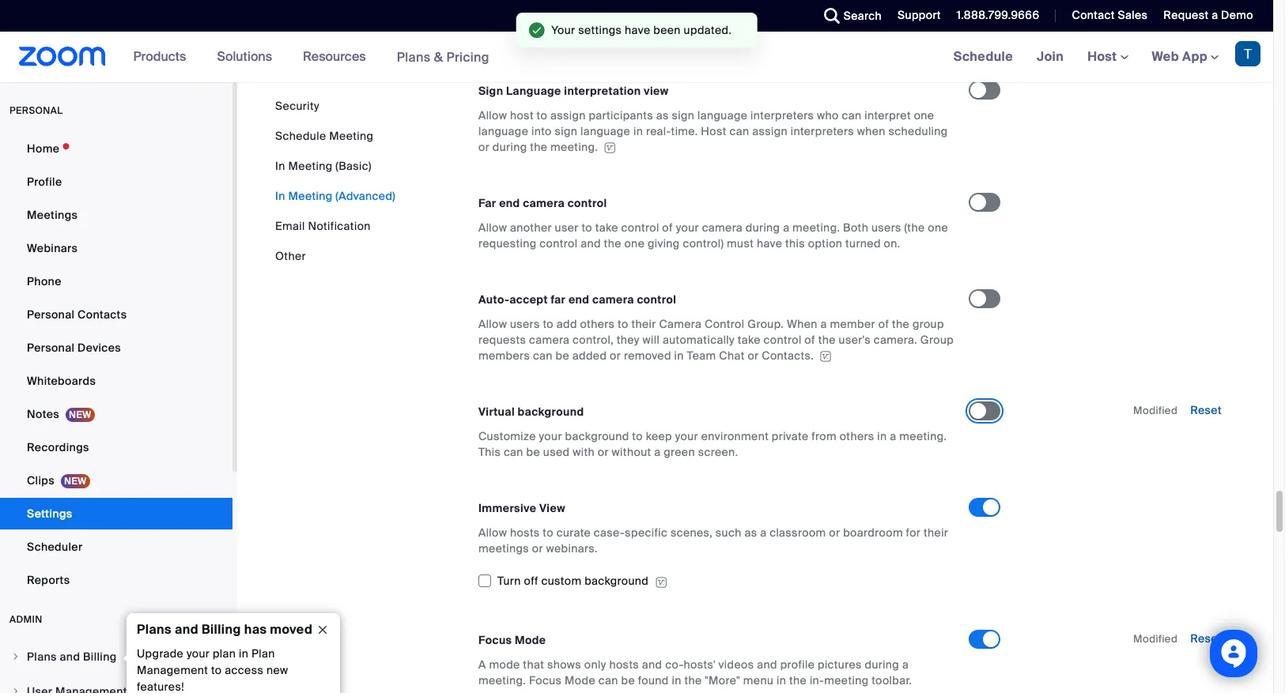 Task type: vqa. For each thing, say whether or not it's contained in the screenshot.
Tabs of my account settings page 'tab list'
no



Task type: locate. For each thing, give the bounding box(es) containing it.
of up the giving
[[662, 221, 673, 235]]

a up this
[[783, 221, 790, 235]]

1 horizontal spatial others
[[840, 430, 875, 444]]

group.
[[748, 317, 784, 332]]

can right members
[[533, 349, 553, 363]]

1 vertical spatial end
[[569, 293, 590, 307]]

1 vertical spatial personal
[[27, 341, 75, 355]]

1 vertical spatial take
[[738, 333, 761, 347]]

resources
[[303, 48, 366, 65]]

hosts down 'immersive view'
[[510, 526, 540, 541]]

meeting for (advanced)
[[288, 189, 333, 203]]

1 vertical spatial users
[[510, 317, 540, 332]]

a left classroom
[[760, 526, 767, 541]]

modified for a mode that shows only hosts and co-hosts' videos and profile pictures during a meeting. focus mode can be found in the "more" menu in the in-meeting toolbar.
[[1134, 633, 1178, 647]]

plans right right icon
[[27, 650, 57, 665]]

management
[[137, 664, 208, 678]]

during up must
[[746, 221, 780, 235]]

allow up requesting
[[479, 221, 507, 235]]

1 horizontal spatial be
[[556, 349, 570, 363]]

0 horizontal spatial plans
[[27, 650, 57, 665]]

member
[[830, 317, 876, 332]]

background up with
[[565, 430, 629, 444]]

0 vertical spatial reset
[[1191, 404, 1222, 418]]

to up without
[[632, 430, 643, 444]]

meeting up 'email notification'
[[288, 189, 333, 203]]

0 horizontal spatial take
[[596, 221, 618, 235]]

reset button for a mode that shows only hosts and co-hosts' videos and profile pictures during a meeting. focus mode can be found in the "more" menu in the in-meeting toolbar.
[[1191, 632, 1222, 647]]

0 vertical spatial be
[[556, 349, 570, 363]]

plans
[[397, 49, 431, 65], [137, 622, 172, 638], [27, 650, 57, 665]]

one left the giving
[[625, 237, 645, 251]]

and up menu
[[757, 659, 778, 673]]

can inside allow users to add others to their camera control group. when a member of the group requests camera control, they will automatically take control of the user's camera. group members can be added or removed in team chat or contacts.
[[533, 349, 553, 363]]

language down host
[[479, 124, 529, 138]]

time.
[[671, 124, 698, 138]]

participants down the "interpretation"
[[589, 108, 654, 123]]

or inside customize your background to keep your environment private from others in a meeting. this can be used with or without a green screen.
[[598, 446, 609, 460]]

turn off custom background
[[498, 575, 649, 589]]

as right such on the right bottom
[[745, 526, 757, 541]]

2 personal from the top
[[27, 341, 75, 355]]

1 horizontal spatial focus
[[529, 674, 562, 689]]

0 vertical spatial hosts
[[510, 526, 540, 541]]

1 horizontal spatial hosts
[[609, 659, 639, 673]]

schedule for schedule
[[954, 48, 1013, 65]]

request a demo link
[[1152, 0, 1274, 32], [1164, 8, 1254, 22]]

during inside allow host to assign participants as sign language interpreters who can interpret one language into sign language in real-time. host can assign interpreters when scheduling or during the meeting.
[[493, 140, 527, 154]]

1 horizontal spatial during
[[746, 221, 780, 235]]

support
[[898, 8, 941, 22]]

3 allow from the top
[[479, 221, 507, 235]]

0 vertical spatial personal
[[27, 308, 75, 322]]

1 vertical spatial of
[[879, 317, 889, 332]]

pricing
[[447, 49, 490, 65]]

to inside 'allow hosts to curate case-specific scenes, such as a classroom or boardroom for their meetings or webinars.'
[[543, 526, 554, 541]]

users inside allow users to add others to their camera control group. when a member of the group requests camera control, they will automatically take control of the user's camera. group members can be added or removed in team chat or contacts.
[[510, 317, 540, 332]]

to left add
[[543, 317, 554, 332]]

1 horizontal spatial their
[[924, 526, 949, 541]]

in inside allow users to add others to their camera control group. when a member of the group requests camera control, they will automatically take control of the user's camera. group members can be added or removed in team chat or contacts.
[[674, 349, 684, 363]]

0 vertical spatial during
[[493, 140, 527, 154]]

shows
[[547, 659, 582, 673]]

0 horizontal spatial users
[[510, 317, 540, 332]]

as
[[656, 108, 669, 123], [745, 526, 757, 541]]

both
[[843, 221, 869, 235]]

upgrade
[[137, 647, 184, 661]]

host inside allow host to assign participants as sign language interpreters who can interpret one language into sign language in real-time. host can assign interpreters when scheduling or during the meeting.
[[701, 124, 727, 138]]

your up used
[[539, 430, 562, 444]]

allow inside allow another user to take control of your camera during a meeting. both users (the one requesting control and the one giving control) must have this option turned on.
[[479, 221, 507, 235]]

to inside allow host to assign participants as sign language interpreters who can interpret one language into sign language in real-time. host can assign interpreters when scheduling or during the meeting.
[[537, 108, 548, 123]]

1 personal from the top
[[27, 308, 75, 322]]

control up contacts.
[[764, 333, 802, 347]]

mode up that at the bottom
[[515, 634, 546, 648]]

the down the into
[[530, 140, 548, 154]]

in right from
[[878, 430, 887, 444]]

web app
[[1152, 48, 1208, 65]]

1 horizontal spatial as
[[745, 526, 757, 541]]

others inside allow users to add others to their camera control group. when a member of the group requests camera control, they will automatically take control of the user's camera. group members can be added or removed in team chat or contacts.
[[580, 317, 615, 332]]

be left found
[[621, 674, 635, 689]]

email notification link
[[275, 219, 371, 233]]

1 vertical spatial modified
[[1134, 633, 1178, 647]]

personal for personal contacts
[[27, 308, 75, 322]]

1 reset button from the top
[[1191, 404, 1222, 418]]

0 horizontal spatial hosts
[[510, 526, 540, 541]]

schedule down security link
[[275, 129, 326, 143]]

the up support version for auto-accept far end camera control icon
[[819, 333, 836, 347]]

chat
[[719, 349, 745, 363]]

can down the only
[[599, 674, 618, 689]]

2 vertical spatial of
[[805, 333, 816, 347]]

customize your background to keep your environment private from others in a meeting. this can be used with or without a green screen.
[[479, 430, 947, 460]]

allow participants to save fully closed captions or transcripts
[[479, 15, 805, 29]]

0 horizontal spatial have
[[625, 23, 651, 37]]

0 horizontal spatial schedule
[[275, 129, 326, 143]]

1 vertical spatial schedule
[[275, 129, 326, 143]]

background left the support version for turn off custom background icon
[[585, 575, 649, 589]]

personal inside "link"
[[27, 308, 75, 322]]

camera down add
[[529, 333, 570, 347]]

0 vertical spatial background
[[518, 405, 584, 420]]

support version for turn off custom background image
[[655, 576, 668, 590]]

1 allow from the top
[[479, 15, 507, 29]]

participants left settings at the left top
[[510, 15, 575, 29]]

mode
[[515, 634, 546, 648], [565, 674, 596, 689]]

products button
[[133, 32, 193, 82]]

1.888.799.9666 button up the join
[[945, 0, 1044, 32]]

have inside allow another user to take control of your camera during a meeting. both users (the one requesting control and the one giving control) must have this option turned on.
[[757, 237, 783, 251]]

0 horizontal spatial sign
[[555, 124, 578, 138]]

to down "plan"
[[211, 664, 222, 678]]

search
[[844, 9, 882, 23]]

reset for customize your background to keep your environment private from others in a meeting. this can be used with or without a green screen.
[[1191, 404, 1222, 418]]

of up camera. at the right
[[879, 317, 889, 332]]

reset button for customize your background to keep your environment private from others in a meeting. this can be used with or without a green screen.
[[1191, 404, 1222, 418]]

0 horizontal spatial billing
[[83, 650, 117, 665]]

be inside customize your background to keep your environment private from others in a meeting. this can be used with or without a green screen.
[[527, 446, 540, 460]]

allow up requests
[[479, 317, 507, 332]]

be left added
[[556, 349, 570, 363]]

scenes,
[[671, 526, 713, 541]]

4 allow from the top
[[479, 317, 507, 332]]

1 vertical spatial during
[[746, 221, 780, 235]]

1 vertical spatial plans
[[137, 622, 172, 638]]

1 vertical spatial interpreters
[[791, 124, 854, 138]]

your inside allow another user to take control of your camera during a meeting. both users (the one requesting control and the one giving control) must have this option turned on.
[[676, 221, 699, 235]]

1 vertical spatial reset
[[1191, 632, 1222, 647]]

scheduling
[[889, 124, 948, 138]]

background up used
[[518, 405, 584, 420]]

meeting.
[[551, 140, 598, 154], [793, 221, 840, 235], [900, 430, 947, 444], [479, 674, 526, 689]]

others right from
[[840, 430, 875, 444]]

host down contact sales
[[1088, 48, 1121, 65]]

0 vertical spatial mode
[[515, 634, 546, 648]]

whiteboards
[[27, 374, 96, 388]]

1 vertical spatial others
[[840, 430, 875, 444]]

to right user
[[582, 221, 593, 235]]

menu item
[[0, 677, 233, 694]]

user
[[555, 221, 579, 235]]

scheduler link
[[0, 532, 233, 563]]

meetings navigation
[[942, 32, 1274, 83]]

security link
[[275, 99, 319, 113]]

hosts right the only
[[609, 659, 639, 673]]

plans left &
[[397, 49, 431, 65]]

solutions button
[[217, 32, 279, 82]]

1 horizontal spatial end
[[569, 293, 590, 307]]

banner
[[0, 32, 1274, 83]]

2 reset button from the top
[[1191, 632, 1222, 647]]

camera inside allow users to add others to their camera control group. when a member of the group requests camera control, they will automatically take control of the user's camera. group members can be added or removed in team chat or contacts.
[[529, 333, 570, 347]]

0 horizontal spatial host
[[701, 124, 727, 138]]

menu bar
[[275, 98, 396, 264]]

or right with
[[598, 446, 609, 460]]

in up email
[[275, 189, 285, 203]]

product information navigation
[[122, 32, 501, 83]]

their right "for"
[[924, 526, 949, 541]]

1 vertical spatial focus
[[529, 674, 562, 689]]

2 in from the top
[[275, 189, 285, 203]]

and up auto-accept far end camera control
[[581, 237, 601, 251]]

background
[[518, 405, 584, 420], [565, 430, 629, 444], [585, 575, 649, 589]]

group
[[913, 317, 944, 332]]

web
[[1152, 48, 1180, 65]]

0 vertical spatial others
[[580, 317, 615, 332]]

interpreters left the who
[[751, 108, 814, 123]]

their up will
[[632, 317, 656, 332]]

1 vertical spatial have
[[757, 237, 783, 251]]

0 horizontal spatial end
[[499, 196, 520, 211]]

0 vertical spatial their
[[632, 317, 656, 332]]

0 vertical spatial users
[[872, 221, 902, 235]]

as inside 'allow hosts to curate case-specific scenes, such as a classroom or boardroom for their meetings or webinars.'
[[745, 526, 757, 541]]

a
[[479, 659, 486, 673]]

settings
[[27, 507, 72, 521]]

hosts
[[510, 526, 540, 541], [609, 659, 639, 673]]

of down the "when"
[[805, 333, 816, 347]]

reset for a mode that shows only hosts and co-hosts' videos and profile pictures during a meeting. focus mode can be found in the "more" menu in the in-meeting toolbar.
[[1191, 632, 1222, 647]]

be inside allow users to add others to their camera control group. when a member of the group requests camera control, they will automatically take control of the user's camera. group members can be added or removed in team chat or contacts.
[[556, 349, 570, 363]]

with
[[573, 446, 595, 460]]

have left this
[[757, 237, 783, 251]]

webinars link
[[0, 233, 233, 264]]

plans and billing has moved
[[137, 622, 313, 638]]

0 horizontal spatial participants
[[510, 15, 575, 29]]

a inside a mode that shows only hosts and co-hosts' videos and profile pictures during a meeting. focus mode can be found in the "more" menu in the in-meeting toolbar.
[[903, 659, 909, 673]]

one up scheduling
[[914, 108, 935, 123]]

to left save at the left top of the page
[[578, 15, 589, 29]]

your inside upgrade your plan in plan management to access new features!
[[187, 647, 210, 661]]

when
[[787, 317, 818, 332]]

can down 'customize'
[[504, 446, 524, 460]]

billing inside plans and billing menu item
[[83, 650, 117, 665]]

control up user
[[568, 196, 607, 211]]

1 vertical spatial as
[[745, 526, 757, 541]]

0 vertical spatial sign
[[672, 108, 695, 123]]

users
[[872, 221, 902, 235], [510, 317, 540, 332]]

1 vertical spatial host
[[701, 124, 727, 138]]

end right the far
[[499, 196, 520, 211]]

focus down that at the bottom
[[529, 674, 562, 689]]

in meeting (advanced) link
[[275, 189, 396, 203]]

one
[[914, 108, 935, 123], [928, 221, 949, 235], [625, 237, 645, 251]]

interpret
[[865, 108, 911, 123]]

in inside upgrade your plan in plan management to access new features!
[[239, 647, 249, 661]]

plans inside plans and billing has moved tooltip
[[137, 622, 172, 638]]

1 vertical spatial their
[[924, 526, 949, 541]]

1 modified from the top
[[1134, 405, 1178, 418]]

0 vertical spatial billing
[[202, 622, 241, 638]]

schedule inside menu bar
[[275, 129, 326, 143]]

view
[[540, 502, 566, 516]]

focus mode
[[479, 634, 546, 648]]

profile
[[27, 175, 62, 189]]

1.888.799.9666 button
[[945, 0, 1044, 32], [957, 8, 1040, 22]]

schedule down "1.888.799.9666"
[[954, 48, 1013, 65]]

to up the into
[[537, 108, 548, 123]]

a mode that shows only hosts and co-hosts' videos and profile pictures during a meeting. focus mode can be found in the "more" menu in the in-meeting toolbar.
[[479, 659, 912, 689]]

can inside customize your background to keep your environment private from others in a meeting. this can be used with or without a green screen.
[[504, 446, 524, 460]]

products
[[133, 48, 186, 65]]

2 horizontal spatial during
[[865, 659, 900, 673]]

in for in meeting (basic)
[[275, 159, 285, 173]]

participants inside allow host to assign participants as sign language interpreters who can interpret one language into sign language in real-time. host can assign interpreters when scheduling or during the meeting.
[[589, 108, 654, 123]]

take right user
[[596, 221, 618, 235]]

the down profile at the right of the page
[[789, 674, 807, 689]]

1 horizontal spatial participants
[[589, 108, 654, 123]]

0 horizontal spatial assign
[[551, 108, 586, 123]]

0 vertical spatial schedule
[[954, 48, 1013, 65]]

allow up pricing
[[479, 15, 507, 29]]

in
[[634, 124, 643, 138], [674, 349, 684, 363], [878, 430, 887, 444], [239, 647, 249, 661], [672, 674, 682, 689], [777, 674, 787, 689]]

and inside tooltip
[[175, 622, 199, 638]]

2 allow from the top
[[479, 108, 507, 123]]

request
[[1164, 8, 1209, 22]]

2 vertical spatial during
[[865, 659, 900, 673]]

1 vertical spatial in
[[275, 189, 285, 203]]

1 reset from the top
[[1191, 404, 1222, 418]]

2 vertical spatial meeting
[[288, 189, 333, 203]]

others up 'control,'
[[580, 317, 615, 332]]

in left the team
[[674, 349, 684, 363]]

end
[[499, 196, 520, 211], [569, 293, 590, 307]]

0 vertical spatial host
[[1088, 48, 1121, 65]]

billing up "plan"
[[202, 622, 241, 638]]

plans inside plans and billing menu item
[[27, 650, 57, 665]]

plans up upgrade
[[137, 622, 172, 638]]

billing inside plans and billing has moved tooltip
[[202, 622, 241, 638]]

1.888.799.9666 button up schedule link
[[957, 8, 1040, 22]]

0 vertical spatial plans
[[397, 49, 431, 65]]

this
[[479, 446, 501, 460]]

a inside allow another user to take control of your camera during a meeting. both users (the one requesting control and the one giving control) must have this option turned on.
[[783, 221, 790, 235]]

0 vertical spatial participants
[[510, 15, 575, 29]]

on.
[[884, 237, 901, 251]]

1 vertical spatial background
[[565, 430, 629, 444]]

allow for allow hosts to curate case-specific scenes, such as a classroom or boardroom for their meetings or webinars.
[[479, 526, 507, 541]]

1 vertical spatial meeting
[[288, 159, 333, 173]]

personal devices link
[[0, 332, 233, 364]]

0 horizontal spatial others
[[580, 317, 615, 332]]

2 reset from the top
[[1191, 632, 1222, 647]]

allow inside 'allow hosts to curate case-specific scenes, such as a classroom or boardroom for their meetings or webinars.'
[[479, 526, 507, 541]]

language
[[698, 108, 748, 123], [479, 124, 529, 138], [581, 124, 631, 138]]

focus inside a mode that shows only hosts and co-hosts' videos and profile pictures during a meeting. focus mode can be found in the "more" menu in the in-meeting toolbar.
[[529, 674, 562, 689]]

or up the far
[[479, 140, 490, 154]]

to inside upgrade your plan in plan management to access new features!
[[211, 664, 222, 678]]

0 vertical spatial end
[[499, 196, 520, 211]]

0 horizontal spatial of
[[662, 221, 673, 235]]

in down schedule meeting
[[275, 159, 285, 173]]

or
[[733, 15, 744, 29], [479, 140, 490, 154], [610, 349, 621, 363], [748, 349, 759, 363], [598, 446, 609, 460], [829, 526, 841, 541], [532, 542, 543, 557]]

the inside allow host to assign participants as sign language interpreters who can interpret one language into sign language in real-time. host can assign interpreters when scheduling or during the meeting.
[[530, 140, 548, 154]]

during inside allow another user to take control of your camera during a meeting. both users (the one requesting control and the one giving control) must have this option turned on.
[[746, 221, 780, 235]]

take inside allow users to add others to their camera control group. when a member of the group requests camera control, they will automatically take control of the user's camera. group members can be added or removed in team chat or contacts.
[[738, 333, 761, 347]]

2 vertical spatial plans
[[27, 650, 57, 665]]

turned
[[846, 237, 881, 251]]

schedule
[[954, 48, 1013, 65], [275, 129, 326, 143]]

giving
[[648, 237, 680, 251]]

1 vertical spatial be
[[527, 446, 540, 460]]

videos
[[719, 659, 754, 673]]

language up "support version for sign language interpretation view" image
[[581, 124, 631, 138]]

virtual
[[479, 405, 515, 420]]

(basic)
[[336, 159, 372, 173]]

has
[[244, 622, 267, 638]]

allow for allow another user to take control of your camera during a meeting. both users (the one requesting control and the one giving control) must have this option turned on.
[[479, 221, 507, 235]]

5 allow from the top
[[479, 526, 507, 541]]

users inside allow another user to take control of your camera during a meeting. both users (the one requesting control and the one giving control) must have this option turned on.
[[872, 221, 902, 235]]

in down co-
[[672, 674, 682, 689]]

language up the time.
[[698, 108, 748, 123]]

case-
[[594, 526, 625, 541]]

sign up the time.
[[672, 108, 695, 123]]

support link
[[886, 0, 945, 32], [898, 8, 941, 22]]

1 horizontal spatial billing
[[202, 622, 241, 638]]

0 vertical spatial reset button
[[1191, 404, 1222, 418]]

close image
[[310, 623, 335, 638]]

2 horizontal spatial plans
[[397, 49, 431, 65]]

when
[[857, 124, 886, 138]]

schedule inside meetings navigation
[[954, 48, 1013, 65]]

1 horizontal spatial host
[[1088, 48, 1121, 65]]

2 vertical spatial be
[[621, 674, 635, 689]]

customize
[[479, 430, 536, 444]]

1 horizontal spatial plans
[[137, 622, 172, 638]]

to inside customize your background to keep your environment private from others in a meeting. this can be used with or without a green screen.
[[632, 430, 643, 444]]

host right the time.
[[701, 124, 727, 138]]

one right the (the
[[928, 221, 949, 235]]

be left used
[[527, 446, 540, 460]]

personal contacts link
[[0, 299, 233, 331]]

control inside allow users to add others to their camera control group. when a member of the group requests camera control, they will automatically take control of the user's camera. group members can be added or removed in team chat or contacts.
[[764, 333, 802, 347]]

such
[[716, 526, 742, 541]]

0 vertical spatial of
[[662, 221, 673, 235]]

allow inside allow host to assign participants as sign language interpreters who can interpret one language into sign language in real-time. host can assign interpreters when scheduling or during the meeting.
[[479, 108, 507, 123]]

personal
[[27, 308, 75, 322], [27, 341, 75, 355]]

banner containing products
[[0, 32, 1274, 83]]

meeting. inside allow another user to take control of your camera during a meeting. both users (the one requesting control and the one giving control) must have this option turned on.
[[793, 221, 840, 235]]

during up toolbar.
[[865, 659, 900, 673]]

option
[[808, 237, 843, 251]]

1 horizontal spatial take
[[738, 333, 761, 347]]

take down group.
[[738, 333, 761, 347]]

allow inside allow users to add others to their camera control group. when a member of the group requests camera control, they will automatically take control of the user's camera. group members can be added or removed in team chat or contacts.
[[479, 317, 507, 332]]

requesting
[[479, 237, 537, 251]]

modified for customize your background to keep your environment private from others in a meeting. this can be used with or without a green screen.
[[1134, 405, 1178, 418]]

can
[[842, 108, 862, 123], [730, 124, 750, 138], [533, 349, 553, 363], [504, 446, 524, 460], [599, 674, 618, 689]]

0 vertical spatial modified
[[1134, 405, 1178, 418]]

user's
[[839, 333, 871, 347]]

camera up must
[[702, 221, 743, 235]]

0 vertical spatial in
[[275, 159, 285, 173]]

1 horizontal spatial users
[[872, 221, 902, 235]]

during
[[493, 140, 527, 154], [746, 221, 780, 235], [865, 659, 900, 673]]

their inside allow users to add others to their camera control group. when a member of the group requests camera control, they will automatically take control of the user's camera. group members can be added or removed in team chat or contacts.
[[632, 317, 656, 332]]

0 horizontal spatial be
[[527, 446, 540, 460]]

1 horizontal spatial sign
[[672, 108, 695, 123]]

plans and billing menu item
[[0, 642, 233, 676]]

1 vertical spatial reset button
[[1191, 632, 1222, 647]]

1 horizontal spatial schedule
[[954, 48, 1013, 65]]

support version for sign language interpretation view image
[[602, 143, 618, 154]]

hosts inside a mode that shows only hosts and co-hosts' videos and profile pictures during a meeting. focus mode can be found in the "more" menu in the in-meeting toolbar.
[[609, 659, 639, 673]]

0 horizontal spatial during
[[493, 140, 527, 154]]

2 horizontal spatial be
[[621, 674, 635, 689]]

0 vertical spatial take
[[596, 221, 618, 235]]

1 horizontal spatial assign
[[752, 124, 788, 138]]

and right right icon
[[60, 650, 80, 665]]

allow down sign
[[479, 108, 507, 123]]

in left real-
[[634, 124, 643, 138]]

a down 'keep'
[[654, 446, 661, 460]]

other
[[275, 249, 306, 263]]

0 horizontal spatial their
[[632, 317, 656, 332]]

1 vertical spatial one
[[928, 221, 949, 235]]

2 vertical spatial background
[[585, 575, 649, 589]]

1 in from the top
[[275, 159, 285, 173]]

camera
[[523, 196, 565, 211], [702, 221, 743, 235], [592, 293, 634, 307], [529, 333, 570, 347]]

2 modified from the top
[[1134, 633, 1178, 647]]

allow up meetings
[[479, 526, 507, 541]]

0 vertical spatial as
[[656, 108, 669, 123]]

1 vertical spatial sign
[[555, 124, 578, 138]]

end right the "far" in the top left of the page
[[569, 293, 590, 307]]

plans inside product information 'navigation'
[[397, 49, 431, 65]]

0 horizontal spatial focus
[[479, 634, 512, 648]]

webinars.
[[546, 542, 598, 557]]

users down accept at the top left
[[510, 317, 540, 332]]

1 vertical spatial hosts
[[609, 659, 639, 673]]

and up upgrade
[[175, 622, 199, 638]]



Task type: describe. For each thing, give the bounding box(es) containing it.
allow for allow participants to save fully closed captions or transcripts
[[479, 15, 507, 29]]

1 vertical spatial assign
[[752, 124, 788, 138]]

2 horizontal spatial language
[[698, 108, 748, 123]]

this
[[786, 237, 805, 251]]

profile picture image
[[1236, 41, 1261, 66]]

personal devices
[[27, 341, 121, 355]]

right image
[[11, 687, 21, 694]]

plan
[[213, 647, 236, 661]]

meeting. inside allow host to assign participants as sign language interpreters who can interpret one language into sign language in real-time. host can assign interpreters when scheduling or during the meeting.
[[551, 140, 598, 154]]

background inside customize your background to keep your environment private from others in a meeting. this can be used with or without a green screen.
[[565, 430, 629, 444]]

mode inside a mode that shows only hosts and co-hosts' videos and profile pictures during a meeting. focus mode can be found in the "more" menu in the in-meeting toolbar.
[[565, 674, 596, 689]]

the up camera. at the right
[[892, 317, 910, 332]]

for
[[906, 526, 921, 541]]

add
[[557, 317, 577, 332]]

schedule meeting
[[275, 129, 374, 143]]

in inside allow host to assign participants as sign language interpreters who can interpret one language into sign language in real-time. host can assign interpreters when scheduling or during the meeting.
[[634, 124, 643, 138]]

your up green
[[675, 430, 699, 444]]

into
[[532, 124, 552, 138]]

curate
[[557, 526, 591, 541]]

0 vertical spatial interpreters
[[751, 108, 814, 123]]

schedule for schedule meeting
[[275, 129, 326, 143]]

been
[[654, 23, 681, 37]]

new
[[267, 664, 288, 678]]

or right classroom
[[829, 526, 841, 541]]

or right updated.
[[733, 15, 744, 29]]

screen.
[[698, 446, 739, 460]]

meetings
[[479, 542, 529, 557]]

plans for plans and billing
[[27, 650, 57, 665]]

(advanced)
[[336, 189, 396, 203]]

in down profile at the right of the page
[[777, 674, 787, 689]]

one inside allow host to assign participants as sign language interpreters who can interpret one language into sign language in real-time. host can assign interpreters when scheduling or during the meeting.
[[914, 108, 935, 123]]

recordings
[[27, 441, 89, 455]]

to inside allow another user to take control of your camera during a meeting. both users (the one requesting control and the one giving control) must have this option turned on.
[[582, 221, 593, 235]]

sign
[[479, 84, 503, 98]]

boardroom
[[843, 526, 903, 541]]

security
[[275, 99, 319, 113]]

camera.
[[874, 333, 918, 347]]

control,
[[573, 333, 614, 347]]

0 vertical spatial meeting
[[329, 129, 374, 143]]

can right the who
[[842, 108, 862, 123]]

join link
[[1025, 32, 1076, 82]]

recordings link
[[0, 432, 233, 464]]

plans & pricing
[[397, 49, 490, 65]]

members
[[479, 349, 530, 363]]

plans for plans & pricing
[[397, 49, 431, 65]]

be inside a mode that shows only hosts and co-hosts' videos and profile pictures during a meeting. focus mode can be found in the "more" menu in the in-meeting toolbar.
[[621, 674, 635, 689]]

control up camera
[[637, 293, 677, 307]]

host inside meetings navigation
[[1088, 48, 1121, 65]]

the inside allow another user to take control of your camera during a meeting. both users (the one requesting control and the one giving control) must have this option turned on.
[[604, 237, 622, 251]]

allow users to add others to their camera control group. when a member of the group requests camera control, they will automatically take control of the user's camera. group members can be added or removed in team chat or contacts.
[[479, 317, 954, 363]]

reports link
[[0, 565, 233, 597]]

and up found
[[642, 659, 663, 673]]

in meeting (advanced)
[[275, 189, 396, 203]]

others inside customize your background to keep your environment private from others in a meeting. this can be used with or without a green screen.
[[840, 430, 875, 444]]

keep
[[646, 430, 672, 444]]

in inside customize your background to keep your environment private from others in a meeting. this can be used with or without a green screen.
[[878, 430, 887, 444]]

allow for allow host to assign participants as sign language interpreters who can interpret one language into sign language in real-time. host can assign interpreters when scheduling or during the meeting.
[[479, 108, 507, 123]]

the down hosts'
[[685, 674, 702, 689]]

control
[[705, 317, 745, 332]]

0 horizontal spatial mode
[[515, 634, 546, 648]]

camera inside allow another user to take control of your camera during a meeting. both users (the one requesting control and the one giving control) must have this option turned on.
[[702, 221, 743, 235]]

requests
[[479, 333, 526, 347]]

plans for plans and billing has moved
[[137, 622, 172, 638]]

can right the time.
[[730, 124, 750, 138]]

personal for personal devices
[[27, 341, 75, 355]]

meeting. inside customize your background to keep your environment private from others in a meeting. this can be used with or without a green screen.
[[900, 430, 947, 444]]

&
[[434, 49, 443, 65]]

phone
[[27, 275, 61, 289]]

real-
[[646, 124, 671, 138]]

allow users to add others to their camera control group. when a member of the group requests camera control, they will automatically take control of the user's camera. group members can be added or removed in team chat or contacts. application
[[479, 317, 955, 364]]

1.888.799.9666
[[957, 8, 1040, 22]]

updated.
[[684, 23, 732, 37]]

a left demo
[[1212, 8, 1219, 22]]

and inside menu item
[[60, 650, 80, 665]]

a inside allow users to add others to their camera control group. when a member of the group requests camera control, they will automatically take control of the user's camera. group members can be added or removed in team chat or contacts.
[[821, 317, 827, 332]]

transcripts
[[747, 15, 805, 29]]

right image
[[11, 653, 21, 662]]

of inside allow another user to take control of your camera during a meeting. both users (the one requesting control and the one giving control) must have this option turned on.
[[662, 221, 673, 235]]

removed
[[624, 349, 672, 363]]

a right from
[[890, 430, 897, 444]]

save
[[591, 15, 616, 29]]

admin menu menu
[[0, 642, 233, 694]]

far
[[551, 293, 566, 307]]

during inside a mode that shows only hosts and co-hosts' videos and profile pictures during a meeting. focus mode can be found in the "more" menu in the in-meeting toolbar.
[[865, 659, 900, 673]]

billing for plans and billing has moved
[[202, 622, 241, 638]]

only
[[584, 659, 607, 673]]

features!
[[137, 680, 184, 694]]

immersive
[[479, 502, 537, 516]]

reports
[[27, 574, 70, 588]]

web app button
[[1152, 48, 1219, 65]]

camera up they
[[592, 293, 634, 307]]

contact
[[1072, 8, 1115, 22]]

camera up another on the top left of page
[[523, 196, 565, 211]]

allow another user to take control of your camera during a meeting. both users (the one requesting control and the one giving control) must have this option turned on.
[[479, 221, 949, 251]]

1 horizontal spatial language
[[581, 124, 631, 138]]

meeting for (basic)
[[288, 159, 333, 173]]

or right chat
[[748, 349, 759, 363]]

(the
[[905, 221, 925, 235]]

host
[[510, 108, 534, 123]]

"more"
[[705, 674, 741, 689]]

moved
[[270, 622, 313, 638]]

your settings have been updated.
[[552, 23, 732, 37]]

notes
[[27, 407, 59, 422]]

must
[[727, 237, 754, 251]]

request a demo
[[1164, 8, 1254, 22]]

allow host to assign participants as sign language interpreters who can interpret one language into sign language in real-time. host can assign interpreters when scheduling or during the meeting. application
[[479, 108, 955, 155]]

or inside allow host to assign participants as sign language interpreters who can interpret one language into sign language in real-time. host can assign interpreters when scheduling or during the meeting.
[[479, 140, 490, 154]]

your
[[552, 23, 576, 37]]

settings
[[578, 23, 622, 37]]

menu bar containing security
[[275, 98, 396, 264]]

control up the giving
[[621, 221, 659, 235]]

clips
[[27, 474, 55, 488]]

off
[[524, 575, 539, 589]]

plans and billing
[[27, 650, 117, 665]]

take inside allow another user to take control of your camera during a meeting. both users (the one requesting control and the one giving control) must have this option turned on.
[[596, 221, 618, 235]]

search button
[[812, 0, 886, 32]]

profile link
[[0, 166, 233, 198]]

virtual background
[[479, 405, 584, 420]]

hosts'
[[684, 659, 716, 673]]

support version for auto-accept far end camera control image
[[818, 352, 834, 363]]

or up off
[[532, 542, 543, 557]]

can inside a mode that shows only hosts and co-hosts' videos and profile pictures during a meeting. focus mode can be found in the "more" menu in the in-meeting toolbar.
[[599, 674, 618, 689]]

or down they
[[610, 349, 621, 363]]

green
[[664, 446, 695, 460]]

who
[[817, 108, 839, 123]]

meeting
[[824, 674, 869, 689]]

immersive view
[[479, 502, 566, 516]]

allow for allow users to add others to their camera control group. when a member of the group requests camera control, they will automatically take control of the user's camera. group members can be added or removed in team chat or contacts.
[[479, 317, 507, 332]]

menu
[[744, 674, 774, 689]]

and inside allow another user to take control of your camera during a meeting. both users (the one requesting control and the one giving control) must have this option turned on.
[[581, 237, 601, 251]]

0 vertical spatial have
[[625, 23, 651, 37]]

meetings link
[[0, 199, 233, 231]]

personal menu menu
[[0, 133, 233, 598]]

plans and billing has moved tooltip
[[123, 614, 340, 694]]

2 vertical spatial one
[[625, 237, 645, 251]]

allow host to assign participants as sign language interpreters who can interpret one language into sign language in real-time. host can assign interpreters when scheduling or during the meeting.
[[479, 108, 948, 154]]

their inside 'allow hosts to curate case-specific scenes, such as a classroom or boardroom for their meetings or webinars.'
[[924, 526, 949, 541]]

to up they
[[618, 317, 629, 332]]

control down user
[[540, 237, 578, 251]]

billing for plans and billing
[[83, 650, 117, 665]]

other link
[[275, 249, 306, 263]]

personal
[[9, 104, 63, 117]]

as inside allow host to assign participants as sign language interpreters who can interpret one language into sign language in real-time. host can assign interpreters when scheduling or during the meeting.
[[656, 108, 669, 123]]

view
[[644, 84, 669, 98]]

used
[[543, 446, 570, 460]]

meeting. inside a mode that shows only hosts and co-hosts' videos and profile pictures during a meeting. focus mode can be found in the "more" menu in the in-meeting toolbar.
[[479, 674, 526, 689]]

zoom logo image
[[19, 47, 106, 66]]

turn
[[498, 575, 521, 589]]

fully
[[619, 15, 641, 29]]

hosts inside 'allow hosts to curate case-specific scenes, such as a classroom or boardroom for their meetings or webinars.'
[[510, 526, 540, 541]]

success image
[[529, 22, 545, 38]]

0 horizontal spatial language
[[479, 124, 529, 138]]

a inside 'allow hosts to curate case-specific scenes, such as a classroom or boardroom for their meetings or webinars.'
[[760, 526, 767, 541]]

settings link
[[0, 498, 233, 530]]

toolbar.
[[872, 674, 912, 689]]

host button
[[1088, 48, 1129, 65]]

schedule meeting link
[[275, 129, 374, 143]]

in for in meeting (advanced)
[[275, 189, 285, 203]]



